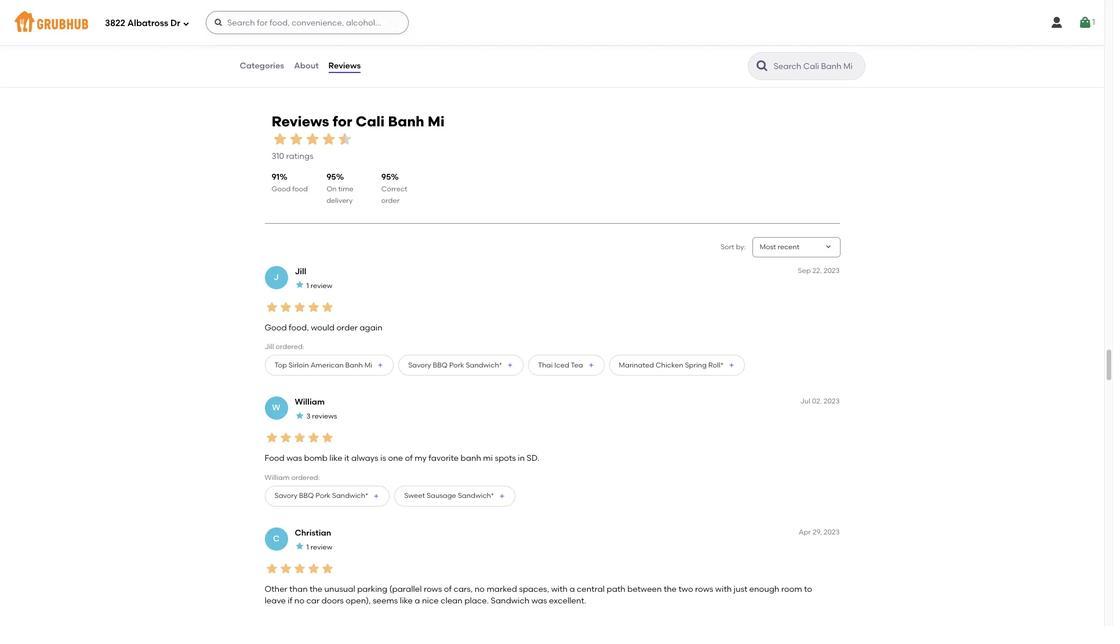 Task type: describe. For each thing, give the bounding box(es) containing it.
savory for the topmost savory bbq pork sandwich* button
[[408, 361, 431, 369]]

car
[[306, 596, 320, 606]]

1 vertical spatial good
[[265, 323, 287, 333]]

excellent.
[[549, 596, 586, 606]]

reviews for cali banh mi
[[272, 113, 445, 130]]

categories
[[240, 61, 284, 71]]

dr
[[170, 18, 180, 28]]

christian
[[295, 528, 331, 538]]

delivery for 25–40
[[275, 24, 301, 32]]

categories button
[[239, 45, 285, 87]]

parking
[[357, 584, 387, 594]]

again
[[360, 323, 382, 333]]

02,
[[812, 397, 822, 405]]

place.
[[464, 596, 489, 606]]

reviews for reviews
[[328, 61, 361, 71]]

savory bbq pork sandwich* for plus icon related to the leftmost savory bbq pork sandwich* button
[[274, 492, 368, 500]]

95 on time delivery
[[326, 172, 353, 205]]

other than the unusual parking (parallel rows of cars, no marked spaces, with a central path between the two rows with just enough room to leave if no car doors open), seems like a nice clean place. sandwich was excellent.
[[265, 584, 812, 606]]

path
[[607, 584, 625, 594]]

20 ratings
[[395, 26, 434, 36]]

1 button
[[1078, 12, 1095, 33]]

22,
[[812, 267, 822, 275]]

0 horizontal spatial of
[[405, 454, 413, 463]]

sandwich
[[491, 596, 529, 606]]

sirloin
[[289, 361, 309, 369]]

0 vertical spatial no
[[475, 584, 485, 594]]

room
[[781, 584, 802, 594]]

c
[[273, 534, 279, 544]]

top sirloin american banh mi button
[[265, 355, 394, 376]]

pork for plus icon related to the leftmost savory bbq pork sandwich* button
[[316, 492, 330, 500]]

Search Cali Banh Mi search field
[[772, 61, 861, 72]]

0 vertical spatial savory bbq pork sandwich* button
[[398, 355, 523, 376]]

chicken
[[656, 361, 683, 369]]

mi for reviews for cali banh mi
[[428, 113, 445, 130]]

1 inside 1 button
[[1092, 17, 1095, 27]]

mi for top sirloin american banh mi
[[364, 361, 372, 369]]

91
[[272, 172, 280, 182]]

ratings for 310 ratings
[[286, 151, 313, 161]]

Sort by: field
[[760, 242, 800, 252]]

marinated chicken spring roll* button
[[609, 355, 745, 376]]

thai
[[538, 361, 553, 369]]

1 for other than the unusual parking (parallel rows of cars, no marked spaces, with a central path between the two rows with just enough room to leave if no car doors open), seems like a nice clean place. sandwich was excellent.
[[306, 543, 309, 551]]

2 rows from the left
[[695, 584, 713, 594]]

on
[[326, 185, 337, 193]]

about
[[294, 61, 319, 71]]

95 for 95 correct order
[[381, 172, 391, 182]]

thai iced tea
[[538, 361, 583, 369]]

plus icon image for top sirloin american banh mi button
[[377, 362, 384, 369]]

j
[[274, 272, 279, 282]]

time
[[338, 185, 353, 193]]

main navigation navigation
[[0, 0, 1104, 45]]

american
[[311, 361, 344, 369]]

than
[[289, 584, 308, 594]]

sep
[[798, 267, 811, 275]]

search icon image
[[755, 59, 769, 73]]

jill ordered:
[[265, 343, 304, 351]]

one
[[388, 454, 403, 463]]

bbq for the leftmost savory bbq pork sandwich* button
[[299, 492, 314, 500]]

sandwich* for plus icon related to the leftmost savory bbq pork sandwich* button
[[332, 492, 368, 500]]

open),
[[346, 596, 371, 606]]

1 for good food, would order again
[[306, 281, 309, 290]]

cars,
[[454, 584, 473, 594]]

central
[[577, 584, 605, 594]]

reviews button
[[328, 45, 361, 87]]

95 correct order
[[381, 172, 407, 205]]

food
[[292, 185, 308, 193]]

91 good food
[[272, 172, 308, 193]]

sort by:
[[721, 243, 746, 251]]

310
[[272, 151, 284, 161]]

banh for cali
[[388, 113, 424, 130]]

it
[[344, 454, 349, 463]]

plus icon image for sweet sausage sandwich* button
[[499, 493, 506, 500]]

by:
[[736, 243, 746, 251]]

sausage
[[427, 492, 456, 500]]

sep 22, 2023
[[798, 267, 840, 275]]

0 horizontal spatial a
[[415, 596, 420, 606]]

1 review for christian
[[306, 543, 332, 551]]

sweet sausage sandwich*
[[404, 492, 494, 500]]

top
[[274, 361, 287, 369]]

correct
[[381, 185, 407, 193]]

2023 for path
[[824, 528, 840, 536]]

seems
[[373, 596, 398, 606]]

savory for the leftmost savory bbq pork sandwich* button
[[274, 492, 297, 500]]

1 with from the left
[[551, 584, 568, 594]]

3 reviews
[[306, 412, 337, 420]]

sandwich* for plus icon for the topmost savory bbq pork sandwich* button
[[466, 361, 502, 369]]

if
[[288, 596, 292, 606]]

just
[[734, 584, 747, 594]]

2 the from the left
[[664, 584, 677, 594]]

other
[[265, 584, 287, 594]]

3
[[306, 412, 310, 420]]

0 horizontal spatial order
[[336, 323, 358, 333]]

25–40 min $2.49 delivery
[[256, 14, 301, 32]]

310 ratings
[[272, 151, 313, 161]]

about button
[[293, 45, 319, 87]]

ratings for 20 ratings
[[407, 26, 434, 36]]

plus icon image for marinated chicken spring roll* 'button'
[[728, 362, 735, 369]]

tea
[[571, 361, 583, 369]]

was inside other than the unusual parking (parallel rows of cars, no marked spaces, with a central path between the two rows with just enough room to leave if no car doors open), seems like a nice clean place. sandwich was excellent.
[[531, 596, 547, 606]]

1 the from the left
[[310, 584, 322, 594]]

to
[[804, 584, 812, 594]]

w
[[272, 403, 280, 413]]

2023 for sd.
[[824, 397, 840, 405]]

jill for jill
[[295, 267, 306, 276]]

apr
[[799, 528, 811, 536]]



Task type: vqa. For each thing, say whether or not it's contained in the screenshot.
in
yes



Task type: locate. For each thing, give the bounding box(es) containing it.
savory
[[408, 361, 431, 369], [274, 492, 297, 500]]

0 horizontal spatial no
[[294, 596, 304, 606]]

20
[[395, 26, 405, 36]]

spring
[[685, 361, 707, 369]]

1 horizontal spatial jill
[[295, 267, 306, 276]]

ordered: for food,
[[276, 343, 304, 351]]

delivery inside 95 on time delivery
[[326, 197, 353, 205]]

1 horizontal spatial rows
[[695, 584, 713, 594]]

0 horizontal spatial delivery
[[275, 24, 301, 32]]

between
[[627, 584, 662, 594]]

ordered: for was
[[291, 473, 320, 482]]

of
[[405, 454, 413, 463], [444, 584, 452, 594]]

banh
[[388, 113, 424, 130], [345, 361, 363, 369]]

1 vertical spatial savory
[[274, 492, 297, 500]]

reviews up 310 ratings
[[272, 113, 329, 130]]

pork for plus icon for the topmost savory bbq pork sandwich* button
[[449, 361, 464, 369]]

jul 02, 2023
[[800, 397, 840, 405]]

1 1 review from the top
[[306, 281, 332, 290]]

1 vertical spatial review
[[311, 543, 332, 551]]

1 horizontal spatial like
[[400, 596, 413, 606]]

1 vertical spatial 1 review
[[306, 543, 332, 551]]

0 horizontal spatial pork
[[316, 492, 330, 500]]

mi
[[483, 454, 493, 463]]

star icon image
[[388, 13, 397, 23], [397, 13, 406, 23], [406, 13, 416, 23], [272, 131, 288, 147], [288, 131, 304, 147], [304, 131, 320, 147], [320, 131, 337, 147], [337, 131, 353, 147], [337, 131, 353, 147], [295, 280, 304, 289], [265, 300, 279, 314], [279, 300, 292, 314], [292, 300, 306, 314], [306, 300, 320, 314], [320, 300, 334, 314], [295, 411, 304, 420], [265, 431, 279, 445], [279, 431, 292, 445], [292, 431, 306, 445], [306, 431, 320, 445], [320, 431, 334, 445], [295, 542, 304, 551], [265, 561, 279, 575], [279, 561, 292, 575], [292, 561, 306, 575], [306, 561, 320, 575], [320, 561, 334, 575]]

1 horizontal spatial a
[[570, 584, 575, 594]]

nice
[[422, 596, 439, 606]]

sweet
[[404, 492, 425, 500]]

2 vertical spatial 1
[[306, 543, 309, 551]]

food was bomb like it always is one of my favorite banh mi spots in sd.
[[265, 454, 539, 463]]

0 horizontal spatial savory
[[274, 492, 297, 500]]

1 horizontal spatial of
[[444, 584, 452, 594]]

banh inside button
[[345, 361, 363, 369]]

review up would
[[311, 281, 332, 290]]

1 horizontal spatial with
[[715, 584, 732, 594]]

savory bbq pork sandwich* for plus icon for the topmost savory bbq pork sandwich* button
[[408, 361, 502, 369]]

always
[[351, 454, 378, 463]]

1 review down christian
[[306, 543, 332, 551]]

plus icon image for the leftmost savory bbq pork sandwich* button
[[373, 493, 380, 500]]

a left nice
[[415, 596, 420, 606]]

2 2023 from the top
[[824, 397, 840, 405]]

no up place.
[[475, 584, 485, 594]]

review for jill
[[311, 281, 332, 290]]

banh right american
[[345, 361, 363, 369]]

0 vertical spatial ordered:
[[276, 343, 304, 351]]

review down christian
[[311, 543, 332, 551]]

bbq for the topmost savory bbq pork sandwich* button
[[433, 361, 448, 369]]

0 horizontal spatial savory bbq pork sandwich*
[[274, 492, 368, 500]]

plus icon image for the topmost savory bbq pork sandwich* button
[[507, 362, 514, 369]]

order left again
[[336, 323, 358, 333]]

caret down icon image
[[823, 242, 833, 252]]

leave
[[265, 596, 286, 606]]

95 up "correct"
[[381, 172, 391, 182]]

1 horizontal spatial 95
[[381, 172, 391, 182]]

1 rows from the left
[[424, 584, 442, 594]]

thai iced tea button
[[528, 355, 604, 376]]

0 vertical spatial savory
[[408, 361, 431, 369]]

apr 29, 2023
[[799, 528, 840, 536]]

0 vertical spatial 2023
[[824, 267, 840, 275]]

savory bbq pork sandwich*
[[408, 361, 502, 369], [274, 492, 368, 500]]

0 vertical spatial mi
[[428, 113, 445, 130]]

the up the car
[[310, 584, 322, 594]]

0 horizontal spatial bbq
[[299, 492, 314, 500]]

plus icon image left thai
[[507, 362, 514, 369]]

1 horizontal spatial the
[[664, 584, 677, 594]]

1 horizontal spatial was
[[531, 596, 547, 606]]

1 vertical spatial ratings
[[286, 151, 313, 161]]

29,
[[813, 528, 822, 536]]

95 inside 95 on time delivery
[[326, 172, 336, 182]]

cali
[[356, 113, 385, 130]]

0 horizontal spatial like
[[329, 454, 342, 463]]

banh right cali
[[388, 113, 424, 130]]

2023 right 02,
[[824, 397, 840, 405]]

1 vertical spatial of
[[444, 584, 452, 594]]

2 review from the top
[[311, 543, 332, 551]]

2023 right 29,
[[824, 528, 840, 536]]

0 horizontal spatial was
[[286, 454, 302, 463]]

plus icon image for thai iced tea button at the bottom
[[588, 362, 595, 369]]

rows up nice
[[424, 584, 442, 594]]

the
[[310, 584, 322, 594], [664, 584, 677, 594]]

2 95 from the left
[[381, 172, 391, 182]]

0 horizontal spatial william
[[265, 473, 290, 482]]

favorite
[[429, 454, 459, 463]]

delivery for 95
[[326, 197, 353, 205]]

order inside 95 correct order
[[381, 197, 400, 205]]

william down food on the bottom left of the page
[[265, 473, 290, 482]]

william up 3
[[295, 397, 325, 407]]

william ordered:
[[265, 473, 320, 482]]

0 vertical spatial of
[[405, 454, 413, 463]]

would
[[311, 323, 335, 333]]

0 vertical spatial jill
[[295, 267, 306, 276]]

two
[[679, 584, 693, 594]]

95 inside 95 correct order
[[381, 172, 391, 182]]

ratings right 310
[[286, 151, 313, 161]]

of left my
[[405, 454, 413, 463]]

spots
[[495, 454, 516, 463]]

1 vertical spatial 2023
[[824, 397, 840, 405]]

most
[[760, 243, 776, 251]]

0 vertical spatial was
[[286, 454, 302, 463]]

plus icon image inside sweet sausage sandwich* button
[[499, 493, 506, 500]]

0 vertical spatial savory bbq pork sandwich*
[[408, 361, 502, 369]]

clean
[[441, 596, 463, 606]]

banh for american
[[345, 361, 363, 369]]

was up 'william ordered:' on the left of page
[[286, 454, 302, 463]]

plus icon image right the "roll*"
[[728, 362, 735, 369]]

sort
[[721, 243, 734, 251]]

0 vertical spatial william
[[295, 397, 325, 407]]

sweet sausage sandwich* button
[[394, 486, 515, 507]]

with up excellent.
[[551, 584, 568, 594]]

svg image
[[1050, 16, 1064, 30], [1078, 16, 1092, 30], [214, 18, 223, 27], [183, 20, 190, 27]]

mi
[[428, 113, 445, 130], [364, 361, 372, 369]]

like down (parallel
[[400, 596, 413, 606]]

william for william ordered:
[[265, 473, 290, 482]]

a up excellent.
[[570, 584, 575, 594]]

good up the jill ordered:
[[265, 323, 287, 333]]

1 vertical spatial order
[[336, 323, 358, 333]]

like left it
[[329, 454, 342, 463]]

1 2023 from the top
[[824, 267, 840, 275]]

plus icon image down spots
[[499, 493, 506, 500]]

3 2023 from the top
[[824, 528, 840, 536]]

1 horizontal spatial savory bbq pork sandwich* button
[[398, 355, 523, 376]]

william
[[295, 397, 325, 407], [265, 473, 290, 482]]

1 vertical spatial pork
[[316, 492, 330, 500]]

0 vertical spatial 1 review
[[306, 281, 332, 290]]

1 95 from the left
[[326, 172, 336, 182]]

reviews
[[312, 412, 337, 420]]

ordered: down bomb
[[291, 473, 320, 482]]

0 horizontal spatial ratings
[[286, 151, 313, 161]]

rows right two at the bottom right of page
[[695, 584, 713, 594]]

0 vertical spatial banh
[[388, 113, 424, 130]]

plus icon image
[[377, 362, 384, 369], [507, 362, 514, 369], [588, 362, 595, 369], [728, 362, 735, 369], [373, 493, 380, 500], [499, 493, 506, 500]]

0 horizontal spatial rows
[[424, 584, 442, 594]]

is
[[380, 454, 386, 463]]

0 vertical spatial reviews
[[328, 61, 361, 71]]

1 horizontal spatial savory bbq pork sandwich*
[[408, 361, 502, 369]]

1 review from the top
[[311, 281, 332, 290]]

like
[[329, 454, 342, 463], [400, 596, 413, 606]]

0 horizontal spatial mi
[[364, 361, 372, 369]]

with
[[551, 584, 568, 594], [715, 584, 732, 594]]

1 horizontal spatial ratings
[[407, 26, 434, 36]]

delivery down time
[[326, 197, 353, 205]]

1 vertical spatial mi
[[364, 361, 372, 369]]

food
[[265, 454, 285, 463]]

reviews right about
[[328, 61, 361, 71]]

plus icon image right the tea
[[588, 362, 595, 369]]

plus icon image inside marinated chicken spring roll* 'button'
[[728, 362, 735, 369]]

for
[[333, 113, 352, 130]]

1 horizontal spatial mi
[[428, 113, 445, 130]]

enough
[[749, 584, 779, 594]]

rows
[[424, 584, 442, 594], [695, 584, 713, 594]]

1 vertical spatial delivery
[[326, 197, 353, 205]]

ratings
[[407, 26, 434, 36], [286, 151, 313, 161]]

0 vertical spatial bbq
[[433, 361, 448, 369]]

0 horizontal spatial the
[[310, 584, 322, 594]]

marinated
[[619, 361, 654, 369]]

jill for jill ordered:
[[265, 343, 274, 351]]

0 vertical spatial delivery
[[275, 24, 301, 32]]

1 review up would
[[306, 281, 332, 290]]

0 vertical spatial review
[[311, 281, 332, 290]]

0 vertical spatial 1
[[1092, 17, 1095, 27]]

1 horizontal spatial delivery
[[326, 197, 353, 205]]

of inside other than the unusual parking (parallel rows of cars, no marked spaces, with a central path between the two rows with just enough room to leave if no car doors open), seems like a nice clean place. sandwich was excellent.
[[444, 584, 452, 594]]

1 horizontal spatial pork
[[449, 361, 464, 369]]

Search for food, convenience, alcohol... search field
[[206, 11, 409, 34]]

1 vertical spatial banh
[[345, 361, 363, 369]]

$2.49
[[256, 24, 273, 32]]

1 vertical spatial no
[[294, 596, 304, 606]]

25–40
[[256, 14, 276, 22]]

roll*
[[708, 361, 724, 369]]

spaces,
[[519, 584, 549, 594]]

1 vertical spatial reviews
[[272, 113, 329, 130]]

reviews inside "button"
[[328, 61, 361, 71]]

reviews for reviews for cali banh mi
[[272, 113, 329, 130]]

svg image inside 1 button
[[1078, 16, 1092, 30]]

of up clean
[[444, 584, 452, 594]]

1 horizontal spatial william
[[295, 397, 325, 407]]

delivery down min
[[275, 24, 301, 32]]

ratings right "20"
[[407, 26, 434, 36]]

was
[[286, 454, 302, 463], [531, 596, 547, 606]]

1 horizontal spatial order
[[381, 197, 400, 205]]

sandwich* inside button
[[458, 492, 494, 500]]

0 vertical spatial good
[[272, 185, 291, 193]]

3822
[[105, 18, 125, 28]]

was down spaces, at the bottom of page
[[531, 596, 547, 606]]

plus icon image left the sweet
[[373, 493, 380, 500]]

1 vertical spatial william
[[265, 473, 290, 482]]

delivery inside 25–40 min $2.49 delivery
[[275, 24, 301, 32]]

1 vertical spatial was
[[531, 596, 547, 606]]

like inside other than the unusual parking (parallel rows of cars, no marked spaces, with a central path between the two rows with just enough room to leave if no car doors open), seems like a nice clean place. sandwich was excellent.
[[400, 596, 413, 606]]

albatross
[[127, 18, 168, 28]]

1 vertical spatial jill
[[265, 343, 274, 351]]

0 vertical spatial like
[[329, 454, 342, 463]]

plus icon image down again
[[377, 362, 384, 369]]

top sirloin american banh mi
[[274, 361, 372, 369]]

jill
[[295, 267, 306, 276], [265, 343, 274, 351]]

review
[[311, 281, 332, 290], [311, 543, 332, 551]]

0 horizontal spatial 95
[[326, 172, 336, 182]]

1 vertical spatial savory bbq pork sandwich* button
[[265, 486, 390, 507]]

1 horizontal spatial no
[[475, 584, 485, 594]]

plus icon image inside thai iced tea button
[[588, 362, 595, 369]]

the left two at the bottom right of page
[[664, 584, 677, 594]]

a
[[570, 584, 575, 594], [415, 596, 420, 606]]

good down the 91
[[272, 185, 291, 193]]

mi inside button
[[364, 361, 372, 369]]

0 horizontal spatial with
[[551, 584, 568, 594]]

2 1 review from the top
[[306, 543, 332, 551]]

2 with from the left
[[715, 584, 732, 594]]

0 vertical spatial a
[[570, 584, 575, 594]]

order down "correct"
[[381, 197, 400, 205]]

jul
[[800, 397, 810, 405]]

2023 right 22,
[[824, 267, 840, 275]]

plus icon image inside top sirloin american banh mi button
[[377, 362, 384, 369]]

marked
[[487, 584, 517, 594]]

1 horizontal spatial savory
[[408, 361, 431, 369]]

1 vertical spatial ordered:
[[291, 473, 320, 482]]

1 horizontal spatial banh
[[388, 113, 424, 130]]

1 vertical spatial bbq
[[299, 492, 314, 500]]

sd.
[[527, 454, 539, 463]]

0 horizontal spatial savory bbq pork sandwich* button
[[265, 486, 390, 507]]

banh
[[461, 454, 481, 463]]

most recent
[[760, 243, 800, 251]]

min
[[278, 14, 290, 22]]

0 horizontal spatial banh
[[345, 361, 363, 369]]

3822 albatross dr
[[105, 18, 180, 28]]

2 vertical spatial 2023
[[824, 528, 840, 536]]

pork
[[449, 361, 464, 369], [316, 492, 330, 500]]

good inside the '91 good food'
[[272, 185, 291, 193]]

95 for 95 on time delivery
[[326, 172, 336, 182]]

(parallel
[[389, 584, 422, 594]]

iced
[[554, 361, 569, 369]]

sandwich*
[[466, 361, 502, 369], [332, 492, 368, 500], [458, 492, 494, 500]]

1 vertical spatial 1
[[306, 281, 309, 290]]

0 vertical spatial ratings
[[407, 26, 434, 36]]

0 vertical spatial pork
[[449, 361, 464, 369]]

0 horizontal spatial jill
[[265, 343, 274, 351]]

1 vertical spatial like
[[400, 596, 413, 606]]

1 horizontal spatial bbq
[[433, 361, 448, 369]]

william for william
[[295, 397, 325, 407]]

unusual
[[324, 584, 355, 594]]

no
[[475, 584, 485, 594], [294, 596, 304, 606]]

1 vertical spatial a
[[415, 596, 420, 606]]

0 vertical spatial order
[[381, 197, 400, 205]]

review for christian
[[311, 543, 332, 551]]

with left just
[[715, 584, 732, 594]]

bomb
[[304, 454, 328, 463]]

order
[[381, 197, 400, 205], [336, 323, 358, 333]]

1 vertical spatial savory bbq pork sandwich*
[[274, 492, 368, 500]]

1 review for jill
[[306, 281, 332, 290]]

95 up on
[[326, 172, 336, 182]]

my
[[415, 454, 427, 463]]

no right if
[[294, 596, 304, 606]]

ordered: up sirloin
[[276, 343, 304, 351]]

marinated chicken spring roll*
[[619, 361, 724, 369]]



